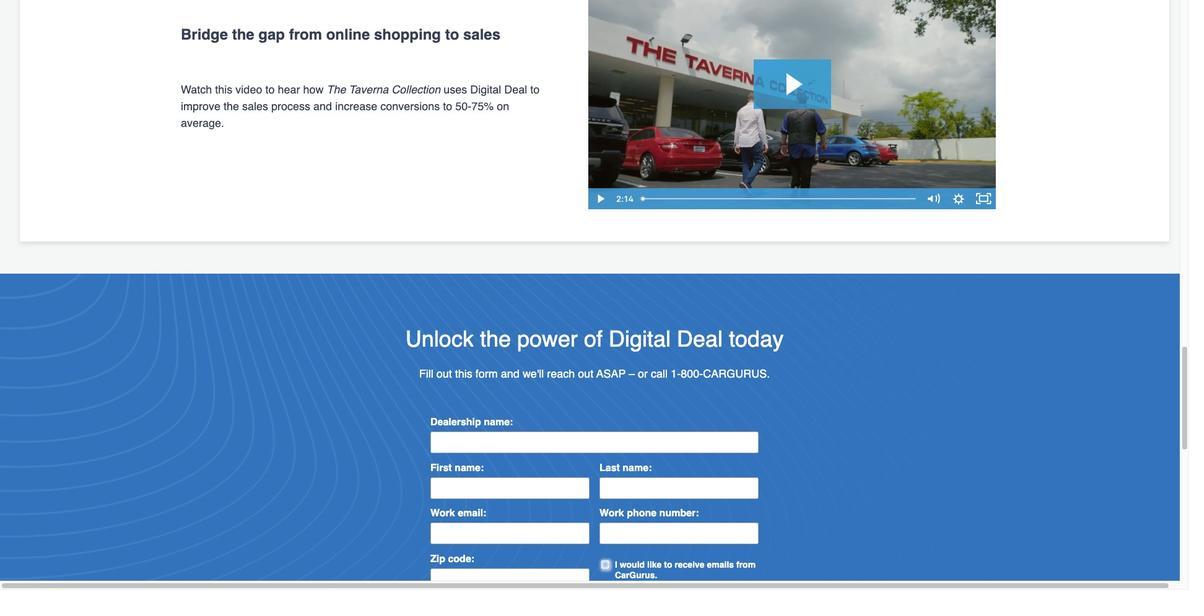 Task type: vqa. For each thing, say whether or not it's contained in the screenshot.
cargurus within the Interested In Getting Early Access To Cargurus Products And Helping Drive Our Roadmap Planning? We'Re Looking For Dealers Like You To Provide Feedback On New Product Opportunities. Sign Up At
no



Task type: describe. For each thing, give the bounding box(es) containing it.
1 vertical spatial this
[[455, 367, 473, 380]]

i would like to receive emails from cargurus.
[[615, 560, 756, 580]]

Last name: text field
[[600, 477, 759, 499]]

name: for first name:
[[455, 463, 484, 474]]

asap
[[596, 367, 626, 380]]

the for unlock
[[480, 327, 511, 352]]

of
[[584, 327, 603, 352]]

to for i would like to receive emails from cargurus.
[[664, 560, 672, 570]]

sales inside uses digital deal to improve the sales process and increase conversions to 50-75% on average.
[[242, 100, 268, 113]]

to for watch this video to hear how the taverna collection
[[265, 83, 275, 96]]

reach
[[547, 367, 575, 380]]

uses
[[444, 83, 467, 96]]

or
[[638, 367, 648, 380]]

work for work phone number:
[[600, 508, 624, 519]]

1 horizontal spatial digital
[[609, 327, 671, 352]]

cargurus.
[[615, 570, 657, 580]]

increase
[[335, 100, 377, 113]]

i
[[615, 560, 617, 570]]

watch
[[181, 83, 212, 96]]

Dealership name: text field
[[430, 432, 759, 453]]

cargurus.
[[703, 367, 770, 380]]

work phone number:
[[600, 508, 699, 519]]

receive
[[675, 560, 705, 570]]

Work email: email field
[[430, 523, 590, 545]]

fill out this form and we'll reach out asap – or call 1-800-cargurus.
[[419, 367, 770, 380]]

digital inside uses digital deal to improve the sales process and increase conversions to 50-75% on average.
[[470, 83, 501, 96]]

the inside uses digital deal to improve the sales process and increase conversions to 50-75% on average.
[[224, 100, 239, 113]]

online
[[326, 26, 370, 44]]

collection
[[392, 83, 441, 96]]

Zip code: text field
[[430, 569, 590, 590]]

the for bridge
[[232, 26, 254, 44]]

emails
[[707, 560, 734, 570]]

work for work email:
[[430, 508, 455, 519]]

call
[[651, 367, 668, 380]]

2 out from the left
[[578, 367, 594, 380]]

hear
[[278, 83, 300, 96]]

phone
[[627, 508, 657, 519]]

zip
[[430, 554, 445, 565]]

the
[[327, 83, 346, 96]]

watch this video to hear how the taverna collection
[[181, 83, 441, 96]]

number:
[[659, 508, 699, 519]]

First name: text field
[[430, 477, 590, 499]]

1 out from the left
[[437, 367, 452, 380]]



Task type: locate. For each thing, give the bounding box(es) containing it.
the down video
[[224, 100, 239, 113]]

name: right the first
[[455, 463, 484, 474]]

1 horizontal spatial this
[[455, 367, 473, 380]]

to for uses digital deal to improve the sales process and increase conversions to 50-75% on average.
[[530, 83, 540, 96]]

improve
[[181, 100, 221, 113]]

digital up the 75%
[[470, 83, 501, 96]]

and left we'll
[[501, 367, 520, 380]]

unlock
[[406, 327, 474, 352]]

1 horizontal spatial out
[[578, 367, 594, 380]]

digital up or
[[609, 327, 671, 352]]

first
[[430, 463, 452, 474]]

work left email: at bottom left
[[430, 508, 455, 519]]

video thumbnail image
[[588, 0, 996, 210], [588, 0, 996, 210]]

the up form
[[480, 327, 511, 352]]

digital
[[470, 83, 501, 96], [609, 327, 671, 352]]

average.
[[181, 117, 224, 130]]

we'll
[[523, 367, 544, 380]]

dealership name:
[[430, 417, 513, 428]]

conversions
[[380, 100, 440, 113]]

shopping
[[374, 26, 441, 44]]

sales up 'uses'
[[463, 26, 501, 44]]

to inside i would like to receive emails from cargurus.
[[664, 560, 672, 570]]

dealership
[[430, 417, 481, 428]]

2 vertical spatial the
[[480, 327, 511, 352]]

fill
[[419, 367, 433, 380]]

1 vertical spatial deal
[[677, 327, 723, 352]]

email:
[[458, 508, 486, 519]]

name: right the last
[[623, 463, 652, 474]]

deal
[[504, 83, 527, 96], [677, 327, 723, 352]]

1-
[[671, 367, 681, 380]]

1 horizontal spatial and
[[501, 367, 520, 380]]

1 horizontal spatial sales
[[463, 26, 501, 44]]

from
[[289, 26, 322, 44], [736, 560, 756, 570]]

800-
[[681, 367, 703, 380]]

75%
[[472, 100, 494, 113]]

I would like to receive emails from CarGurus. checkbox
[[602, 560, 610, 568]]

0 vertical spatial sales
[[463, 26, 501, 44]]

1 horizontal spatial from
[[736, 560, 756, 570]]

out right the reach
[[578, 367, 594, 380]]

like
[[647, 560, 662, 570]]

name: for dealership name:
[[484, 417, 513, 428]]

bridge
[[181, 26, 228, 44]]

1 horizontal spatial deal
[[677, 327, 723, 352]]

video
[[236, 83, 262, 96]]

power
[[517, 327, 578, 352]]

work left phone
[[600, 508, 624, 519]]

0 horizontal spatial this
[[215, 83, 233, 96]]

would
[[620, 560, 645, 570]]

50-
[[455, 100, 472, 113]]

on
[[497, 100, 509, 113]]

0 horizontal spatial from
[[289, 26, 322, 44]]

deal up on
[[504, 83, 527, 96]]

sales down video
[[242, 100, 268, 113]]

0 vertical spatial from
[[289, 26, 322, 44]]

0 horizontal spatial deal
[[504, 83, 527, 96]]

last name:
[[600, 463, 652, 474]]

2 work from the left
[[600, 508, 624, 519]]

form
[[476, 367, 498, 380]]

unlock the power of digital deal today
[[406, 327, 784, 352]]

deal up 800-
[[677, 327, 723, 352]]

process
[[271, 100, 310, 113]]

1 vertical spatial from
[[736, 560, 756, 570]]

this left video
[[215, 83, 233, 96]]

0 vertical spatial this
[[215, 83, 233, 96]]

0 horizontal spatial out
[[437, 367, 452, 380]]

work email:
[[430, 508, 486, 519]]

0 horizontal spatial work
[[430, 508, 455, 519]]

uses digital deal to improve the sales process and increase conversions to 50-75% on average.
[[181, 83, 540, 130]]

video element
[[588, 0, 996, 210]]

0 horizontal spatial digital
[[470, 83, 501, 96]]

the left gap
[[232, 26, 254, 44]]

from inside i would like to receive emails from cargurus.
[[736, 560, 756, 570]]

1 vertical spatial digital
[[609, 327, 671, 352]]

today
[[729, 327, 784, 352]]

1 vertical spatial the
[[224, 100, 239, 113]]

last
[[600, 463, 620, 474]]

1 horizontal spatial work
[[600, 508, 624, 519]]

name:
[[484, 417, 513, 428], [455, 463, 484, 474], [623, 463, 652, 474]]

taverna
[[349, 83, 389, 96]]

1 vertical spatial sales
[[242, 100, 268, 113]]

name: for last name:
[[623, 463, 652, 474]]

and down how
[[313, 100, 332, 113]]

from right gap
[[289, 26, 322, 44]]

this left form
[[455, 367, 473, 380]]

and inside uses digital deal to improve the sales process and increase conversions to 50-75% on average.
[[313, 100, 332, 113]]

0 vertical spatial deal
[[504, 83, 527, 96]]

0 vertical spatial the
[[232, 26, 254, 44]]

0 vertical spatial digital
[[470, 83, 501, 96]]

the
[[232, 26, 254, 44], [224, 100, 239, 113], [480, 327, 511, 352]]

this
[[215, 83, 233, 96], [455, 367, 473, 380]]

code:
[[448, 554, 475, 565]]

1 work from the left
[[430, 508, 455, 519]]

work
[[430, 508, 455, 519], [600, 508, 624, 519]]

sales
[[463, 26, 501, 44], [242, 100, 268, 113]]

–
[[629, 367, 635, 380]]

first name:
[[430, 463, 484, 474]]

and
[[313, 100, 332, 113], [501, 367, 520, 380]]

how
[[303, 83, 324, 96]]

out right the fill
[[437, 367, 452, 380]]

zip code:
[[430, 554, 475, 565]]

Work phone number: telephone field
[[600, 523, 759, 545]]

from right "emails"
[[736, 560, 756, 570]]

deal inside uses digital deal to improve the sales process and increase conversions to 50-75% on average.
[[504, 83, 527, 96]]

gap
[[259, 26, 285, 44]]

0 horizontal spatial sales
[[242, 100, 268, 113]]

to
[[445, 26, 459, 44], [265, 83, 275, 96], [530, 83, 540, 96], [443, 100, 452, 113], [664, 560, 672, 570]]

0 horizontal spatial and
[[313, 100, 332, 113]]

1 vertical spatial and
[[501, 367, 520, 380]]

out
[[437, 367, 452, 380], [578, 367, 594, 380]]

0 vertical spatial and
[[313, 100, 332, 113]]

name: right dealership
[[484, 417, 513, 428]]

bridge the gap from online shopping to sales
[[181, 26, 501, 44]]



